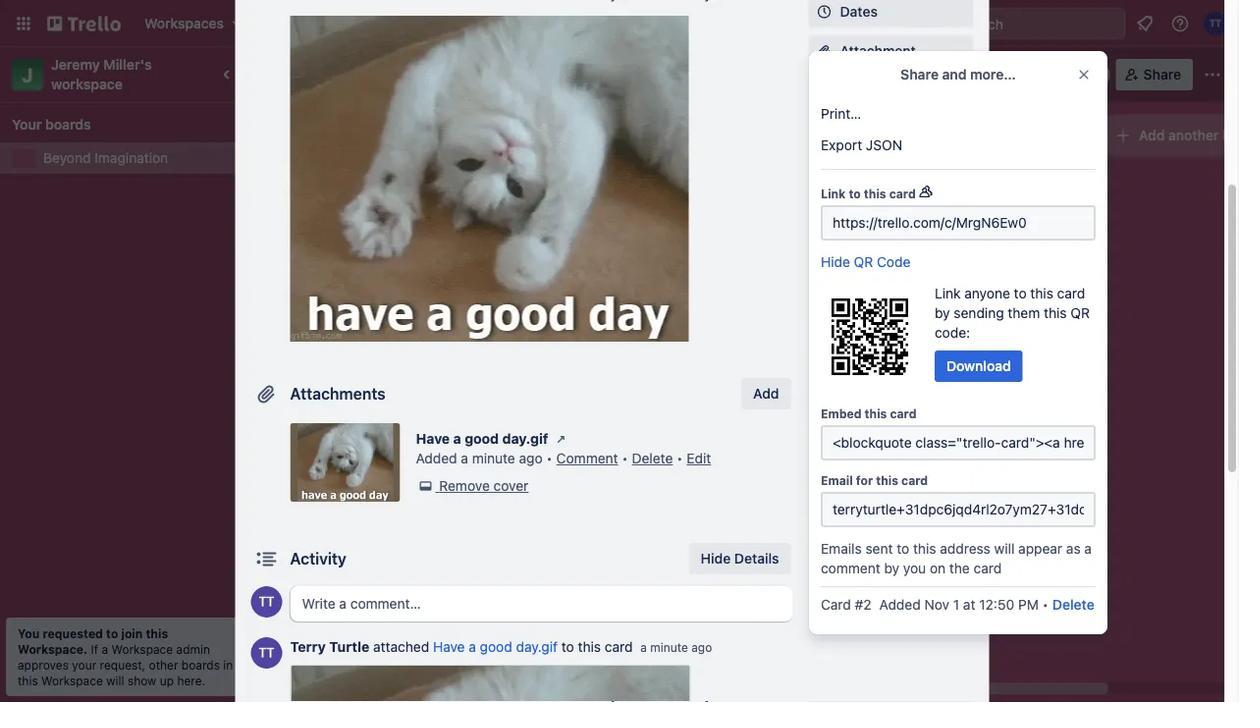 Task type: locate. For each thing, give the bounding box(es) containing it.
1 horizontal spatial ago
[[691, 641, 712, 654]]

1 vertical spatial delete
[[1052, 596, 1095, 613]]

workspace.
[[18, 642, 87, 656]]

turtle
[[329, 639, 369, 655]]

j
[[22, 63, 33, 86]]

2 vertical spatial add a card
[[306, 509, 376, 525]]

card #2 added nov 1 at 12:50 pm • delete
[[821, 596, 1095, 613]]

imagination down your boards with 1 items "element" on the left top of page
[[95, 150, 168, 166]]

this inside you requested to join this workspace.
[[146, 626, 168, 640]]

2 vertical spatial add a card button
[[275, 501, 495, 533]]

power-
[[809, 133, 850, 146], [870, 161, 916, 177]]

link inside link anyone to this card by sending them this qr code:
[[935, 285, 961, 301]]

to inside you requested to join this workspace.
[[106, 626, 118, 640]]

sm image inside archive link
[[814, 445, 834, 464]]

copy link
[[809, 352, 974, 383]]

1 vertical spatial workspace
[[41, 674, 103, 687]]

boards
[[45, 116, 91, 133], [182, 658, 220, 672]]

delete left edit link
[[632, 450, 673, 466]]

remove cover link
[[416, 476, 529, 496]]

1 vertical spatial imagination
[[95, 150, 168, 166]]

by up code:
[[935, 305, 950, 321]]

0 horizontal spatial ups
[[850, 133, 872, 146]]

0 horizontal spatial hide
[[701, 550, 731, 567]]

0 horizontal spatial minute
[[472, 450, 515, 466]]

1 vertical spatial will
[[106, 674, 124, 687]]

0 horizontal spatial beyond
[[43, 150, 91, 166]]

1 horizontal spatial link
[[935, 285, 961, 301]]

1 horizontal spatial ups
[[916, 161, 941, 177]]

0 vertical spatial sm image
[[814, 445, 834, 464]]

imagination
[[348, 64, 448, 85], [95, 150, 168, 166]]

1 horizontal spatial beyond
[[281, 64, 344, 85]]

hide inside hide qr code link
[[821, 254, 850, 270]]

0 horizontal spatial link
[[821, 187, 846, 200]]

more…
[[970, 66, 1016, 82]]

sm image up email
[[814, 445, 834, 464]]

added up 'remove'
[[416, 450, 457, 466]]

0 horizontal spatial will
[[106, 674, 124, 687]]

color: bold red, title: "thoughts" element
[[566, 169, 639, 184]]

share button down archive link
[[809, 478, 974, 510]]

remove cover
[[439, 478, 529, 494]]

1 horizontal spatial delete
[[1052, 596, 1095, 613]]

to inside emails sent to this address will appear as a comment by you on the card
[[897, 541, 909, 557]]

1 horizontal spatial workspace
[[111, 642, 173, 656]]

1 horizontal spatial minute
[[650, 641, 688, 654]]

1 horizontal spatial will
[[994, 541, 1015, 557]]

1 vertical spatial qr
[[1071, 305, 1090, 321]]

added a minute ago
[[416, 450, 543, 466]]

them
[[1008, 305, 1040, 321]]

day.gif down write a comment text box
[[516, 639, 558, 655]]

ups down print…
[[850, 133, 872, 146]]

by inside emails sent to this address will appear as a comment by you on the card
[[884, 560, 899, 576]]

boards inside if a workspace admin approves your request, other boards in this workspace will show up here.
[[182, 658, 220, 672]]

power- down json
[[870, 161, 916, 177]]

Write a comment text field
[[290, 586, 793, 622]]

0 vertical spatial ago
[[519, 450, 543, 466]]

this inside emails sent to this address will appear as a comment by you on the card
[[913, 541, 936, 557]]

1 horizontal spatial power-
[[870, 161, 916, 177]]

r
[[1092, 68, 1101, 81]]

0 horizontal spatial boards
[[45, 116, 91, 133]]

board button
[[533, 59, 638, 90]]

back to home image
[[47, 8, 121, 39]]

workspace
[[111, 642, 173, 656], [41, 674, 103, 687]]

in
[[223, 658, 233, 672]]

have up kickoff meeting link
[[416, 431, 450, 447]]

1 horizontal spatial 1
[[953, 596, 959, 613]]

add a card button down kickoff meeting link
[[275, 501, 495, 533]]

1 vertical spatial add a card
[[585, 225, 655, 242]]

1 vertical spatial by
[[884, 560, 899, 576]]

0 vertical spatial add a card
[[864, 178, 934, 194]]

have right attached
[[433, 639, 465, 655]]

this
[[864, 187, 886, 200], [1030, 285, 1053, 301], [1044, 305, 1067, 321], [865, 406, 887, 420], [876, 473, 898, 487], [913, 541, 936, 557], [146, 626, 168, 640], [578, 639, 601, 655], [18, 674, 38, 687]]

archive
[[840, 446, 889, 462]]

sm image inside make template link
[[814, 397, 834, 416]]

share
[[901, 66, 939, 82], [1144, 66, 1181, 82], [840, 486, 878, 502]]

1 vertical spatial link
[[935, 285, 961, 301]]

added right #2
[[879, 596, 921, 613]]

1 horizontal spatial qr
[[1071, 305, 1090, 321]]

1 horizontal spatial add a card
[[585, 225, 655, 242]]

sm image left copy
[[814, 357, 834, 377]]

add a card down the kickoff meeting
[[306, 509, 376, 525]]

0 horizontal spatial qr
[[854, 254, 873, 270]]

link up automation
[[821, 187, 846, 200]]

0 notifications image
[[1133, 12, 1157, 35]]

0 horizontal spatial share
[[840, 486, 878, 502]]

0 horizontal spatial power-
[[809, 133, 850, 146]]

1 horizontal spatial share button
[[1116, 59, 1193, 90]]

0 vertical spatial beyond
[[281, 64, 344, 85]]

2 horizontal spatial add a card button
[[833, 171, 1053, 202]]

template
[[878, 398, 936, 414]]

filters
[[971, 66, 1011, 82]]

link for link to this card
[[821, 187, 846, 200]]

card down meeting
[[347, 509, 376, 525]]

qr left code
[[854, 254, 873, 270]]

good up added a minute ago
[[465, 431, 499, 447]]

sm image inside copy link
[[814, 357, 834, 377]]

have
[[416, 431, 450, 447], [433, 639, 465, 655]]

ago down the hide details 'link'
[[691, 641, 712, 654]]

sm image down actions
[[814, 318, 834, 338]]

2 horizontal spatial share
[[1144, 66, 1181, 82]]

beyond imagination inside text field
[[281, 64, 448, 85]]

add a card button down thinking link
[[554, 218, 774, 249]]

1 vertical spatial beyond imagination
[[43, 150, 168, 166]]

1 vertical spatial minute
[[650, 641, 688, 654]]

workspace down 'your'
[[41, 674, 103, 687]]

sm image left 'remove'
[[416, 476, 435, 496]]

kickoff
[[287, 465, 331, 482]]

0 vertical spatial minute
[[472, 450, 515, 466]]

custom fields button
[[809, 81, 974, 100]]

sm image up comment
[[551, 429, 571, 449]]

good down write a comment text box
[[480, 639, 512, 655]]

make template link
[[809, 391, 974, 422]]

1 down create instagram
[[338, 422, 343, 435]]

1 horizontal spatial share
[[901, 66, 939, 82]]

ago inside terry turtle attached have a good day.gif to this card a minute ago
[[691, 641, 712, 654]]

0 vertical spatial have
[[416, 431, 450, 447]]

card right the anyone
[[1057, 285, 1085, 301]]

add a card button up link to this card text field
[[833, 171, 1053, 202]]

link up sending
[[935, 285, 961, 301]]

meeting
[[335, 465, 386, 482]]

if a workspace admin approves your request, other boards in this workspace will show up here.
[[18, 642, 233, 687]]

show
[[128, 674, 156, 687]]

card right the
[[974, 560, 1002, 576]]

by left you
[[884, 560, 899, 576]]

add a card down add power-ups
[[864, 178, 934, 194]]

to for link anyone to this card by sending them this qr code:
[[1014, 285, 1027, 301]]

good
[[465, 431, 499, 447], [480, 639, 512, 655]]

will
[[994, 541, 1015, 557], [106, 674, 124, 687]]

add down export json
[[840, 161, 866, 177]]

0 vertical spatial by
[[935, 305, 950, 321]]

move link
[[809, 312, 974, 344]]

boards right the your
[[45, 116, 91, 133]]

1 vertical spatial boards
[[182, 658, 220, 672]]

card
[[821, 596, 851, 613]]

add left another
[[1139, 127, 1165, 143]]

add power-ups link
[[809, 153, 974, 185]]

boards down 'admin'
[[182, 658, 220, 672]]

0 horizontal spatial beyond imagination
[[43, 150, 168, 166]]

share down archive
[[840, 486, 878, 502]]

will down the request,
[[106, 674, 124, 687]]

1 vertical spatial add a card button
[[554, 218, 774, 249]]

to up you
[[897, 541, 909, 557]]

will left appear at the right
[[994, 541, 1015, 557]]

0 vertical spatial workspace
[[111, 642, 173, 656]]

1 vertical spatial have
[[433, 639, 465, 655]]

0 vertical spatial link
[[821, 187, 846, 200]]

0 vertical spatial beyond imagination
[[281, 64, 448, 85]]

share left show menu icon
[[1144, 66, 1181, 82]]

terry turtle (terryturtle) image
[[1204, 12, 1227, 35], [1032, 61, 1059, 88], [251, 586, 282, 618], [251, 637, 282, 669]]

sm image inside move link
[[814, 318, 834, 338]]

search image
[[937, 16, 952, 31]]

to left join
[[106, 626, 118, 640]]

to for emails sent to this address will appear as a comment by you on the card
[[897, 541, 909, 557]]

link to this card
[[821, 187, 916, 200]]

terry turtle (terryturtle) image
[[495, 417, 518, 440]]

0 vertical spatial add a card button
[[833, 171, 1053, 202]]

comment
[[556, 450, 618, 466]]

1 vertical spatial ago
[[691, 641, 712, 654]]

dates button
[[809, 0, 974, 27]]

a
[[894, 178, 901, 194], [615, 225, 622, 242], [453, 431, 461, 447], [461, 450, 468, 466], [336, 509, 344, 525], [1084, 541, 1092, 557], [469, 639, 476, 655], [641, 641, 647, 654], [102, 642, 108, 656]]

hide inside the hide details 'link'
[[701, 550, 731, 567]]

0 horizontal spatial by
[[884, 560, 899, 576]]

terry turtle attached have a good day.gif to this card a minute ago
[[290, 639, 712, 655]]

ago
[[519, 450, 543, 466], [691, 641, 712, 654]]

sm image left make
[[814, 397, 834, 416]]

to inside link anyone to this card by sending them this qr code:
[[1014, 285, 1027, 301]]

card inside link anyone to this card by sending them this qr code:
[[1057, 285, 1085, 301]]

close popover image
[[1076, 67, 1092, 82]]

0 vertical spatial good
[[465, 431, 499, 447]]

1 horizontal spatial add a card button
[[554, 218, 774, 249]]

share button down 0 notifications icon
[[1116, 59, 1193, 90]]

link anyone to this card by sending them this qr code:
[[935, 285, 1090, 341]]

at
[[963, 596, 975, 613]]

day.gif up cover
[[502, 431, 548, 447]]

add power-ups
[[840, 161, 941, 177]]

email for this card
[[821, 473, 928, 487]]

email
[[821, 473, 853, 487]]

thoughts thinking
[[566, 170, 639, 198]]

1 horizontal spatial hide
[[821, 254, 850, 270]]

0 horizontal spatial sm image
[[416, 476, 435, 496]]

0 vertical spatial will
[[994, 541, 1015, 557]]

qr right them
[[1071, 305, 1090, 321]]

Email for this card text field
[[821, 492, 1096, 527]]

jeremy miller (jeremymiller198) image
[[1057, 61, 1085, 88]]

0 vertical spatial added
[[416, 450, 457, 466]]

1 vertical spatial power-
[[870, 161, 916, 177]]

workspace visible image
[[505, 67, 521, 82]]

the
[[949, 560, 970, 576]]

boards inside "element"
[[45, 116, 91, 133]]

imagination left 'star or unstar board' icon
[[348, 64, 448, 85]]

create board or workspace image
[[549, 14, 569, 33]]

workspace down join
[[111, 642, 173, 656]]

share for top share button
[[1144, 66, 1181, 82]]

as
[[1066, 541, 1081, 557]]

1 horizontal spatial by
[[935, 305, 950, 321]]

0 vertical spatial imagination
[[348, 64, 448, 85]]

create instagram link
[[287, 393, 514, 413]]

•
[[1042, 596, 1049, 613]]

sm image for copy
[[814, 357, 834, 377]]

add button
[[741, 378, 791, 409]]

to up them
[[1014, 285, 1027, 301]]

0 vertical spatial ups
[[850, 133, 872, 146]]

embed
[[821, 406, 862, 420]]

r button
[[1083, 61, 1110, 88]]

ago up cover
[[519, 450, 543, 466]]

hide left details
[[701, 550, 731, 567]]

0 vertical spatial share button
[[1116, 59, 1193, 90]]

1 vertical spatial hide
[[701, 550, 731, 567]]

0 vertical spatial power-
[[809, 133, 850, 146]]

sm image
[[814, 318, 834, 338], [814, 357, 834, 377], [814, 397, 834, 416], [551, 429, 571, 449]]

sm image
[[814, 445, 834, 464], [416, 476, 435, 496]]

kickoff meeting link
[[287, 464, 514, 483]]

0 vertical spatial hide
[[821, 254, 850, 270]]

1 left at
[[953, 596, 959, 613]]

card
[[905, 178, 934, 194], [889, 187, 916, 200], [626, 225, 655, 242], [1057, 285, 1085, 301], [890, 406, 917, 420], [901, 473, 928, 487], [347, 509, 376, 525], [974, 560, 1002, 576], [605, 639, 633, 655]]

power- down print…
[[809, 133, 850, 146]]

add another list button
[[1104, 114, 1239, 157]]

hide up actions
[[821, 254, 850, 270]]

for
[[856, 473, 873, 487]]

cover
[[493, 478, 529, 494]]

imagination inside text field
[[348, 64, 448, 85]]

sm image for archive
[[814, 445, 834, 464]]

here.
[[177, 674, 205, 687]]

you
[[18, 626, 40, 640]]

card left a minute ago "link"
[[605, 639, 633, 655]]

filters button
[[941, 59, 1017, 90]]

qr code for: https://trello.com/c/mrgn6ew0 image
[[821, 288, 919, 386]]

sm image for remove cover
[[416, 476, 435, 496]]

2 horizontal spatial add a card
[[864, 178, 934, 194]]

hide
[[821, 254, 850, 270], [701, 550, 731, 567]]

day.gif
[[502, 431, 548, 447], [516, 639, 558, 655]]

0 horizontal spatial delete
[[632, 450, 673, 466]]

edit link
[[687, 450, 711, 466]]

share left and
[[901, 66, 939, 82]]

added
[[416, 450, 457, 466], [879, 596, 921, 613]]

terry
[[290, 639, 326, 655]]

1 vertical spatial sm image
[[416, 476, 435, 496]]

ups up link to this card text field
[[916, 161, 941, 177]]

beyond imagination
[[281, 64, 448, 85], [43, 150, 168, 166]]

1 horizontal spatial boards
[[182, 658, 220, 672]]

1 horizontal spatial imagination
[[348, 64, 448, 85]]

1 vertical spatial added
[[879, 596, 921, 613]]

add button
[[840, 241, 912, 257]]

attached
[[373, 639, 429, 655]]

1 horizontal spatial beyond imagination
[[281, 64, 448, 85]]

0 horizontal spatial add a card button
[[275, 501, 495, 533]]

power-ups
[[809, 133, 872, 146]]

0 vertical spatial 1
[[338, 422, 343, 435]]

link for link anyone to this card by sending them this qr code:
[[935, 285, 961, 301]]

1
[[338, 422, 343, 435], [953, 596, 959, 613]]

hide qr code link
[[821, 252, 911, 272]]

jeremy miller's workspace
[[51, 56, 155, 92]]

1 horizontal spatial sm image
[[814, 445, 834, 464]]

0 vertical spatial boards
[[45, 116, 91, 133]]

your boards
[[12, 116, 91, 133]]

thinking link
[[566, 181, 793, 200]]

1 vertical spatial share button
[[809, 478, 974, 510]]

qr inside link anyone to this card by sending them this qr code:
[[1071, 305, 1090, 321]]

delete right •
[[1052, 596, 1095, 613]]

add a card down thinking
[[585, 225, 655, 242]]

0 horizontal spatial share button
[[809, 478, 974, 510]]



Task type: describe. For each thing, give the bounding box(es) containing it.
automation image
[[906, 59, 934, 86]]

up
[[160, 674, 174, 687]]

a inside if a workspace admin approves your request, other boards in this workspace will show up here.
[[102, 642, 108, 656]]

on
[[930, 560, 946, 576]]

card down thinking link
[[626, 225, 655, 242]]

archive link
[[809, 439, 974, 470]]

address
[[940, 541, 990, 557]]

json
[[866, 137, 902, 153]]

0 vertical spatial delete
[[632, 450, 673, 466]]

share and more…
[[901, 66, 1016, 82]]

attachments
[[290, 384, 386, 403]]

export json link
[[809, 130, 1108, 161]]

add button button
[[809, 234, 974, 265]]

button
[[870, 241, 912, 257]]

1 vertical spatial day.gif
[[516, 639, 558, 655]]

have\_a\_good\_day.gif image
[[290, 16, 689, 342]]

add up activity
[[306, 509, 332, 525]]

appear
[[1018, 541, 1062, 557]]

primary element
[[0, 0, 1239, 47]]

actions
[[809, 292, 852, 305]]

hide for hide qr code
[[821, 254, 850, 270]]

board
[[566, 66, 604, 82]]

admin
[[176, 642, 210, 656]]

make template
[[840, 398, 936, 414]]

delete button
[[1052, 595, 1095, 615]]

0 horizontal spatial ago
[[519, 450, 543, 466]]

card inside emails sent to this address will appear as a comment by you on the card
[[974, 560, 1002, 576]]

have a good day.gif link
[[433, 639, 558, 655]]

your
[[72, 658, 96, 672]]

0 horizontal spatial imagination
[[95, 150, 168, 166]]

#2
[[855, 596, 872, 613]]

custom
[[840, 82, 890, 98]]

beyond inside text field
[[281, 64, 344, 85]]

delete link
[[632, 450, 673, 466]]

sm image for move
[[814, 318, 834, 338]]

download link
[[935, 351, 1023, 382]]

print… link
[[809, 98, 1108, 130]]

1 vertical spatial ups
[[916, 161, 941, 177]]

code
[[877, 254, 911, 270]]

0 vertical spatial day.gif
[[502, 431, 548, 447]]

remove
[[439, 478, 490, 494]]

color: purple, title: none image
[[287, 381, 326, 389]]

embed this card
[[821, 406, 917, 420]]

will inside if a workspace admin approves your request, other boards in this workspace will show up here.
[[106, 674, 124, 687]]

show menu image
[[1203, 65, 1222, 84]]

a inside emails sent to this address will appear as a comment by you on the card
[[1084, 541, 1092, 557]]

create
[[287, 395, 329, 411]]

1 horizontal spatial added
[[879, 596, 921, 613]]

minute inside terry turtle attached have a good day.gif to this card a minute ago
[[650, 641, 688, 654]]

instagram
[[333, 395, 396, 411]]

by inside link anyone to this card by sending them this qr code:
[[935, 305, 950, 321]]

0 horizontal spatial add a card
[[306, 509, 376, 525]]

card down add power-ups link
[[889, 187, 916, 200]]

code:
[[935, 325, 970, 341]]

add down add power-ups
[[864, 178, 890, 194]]

1 vertical spatial beyond
[[43, 150, 91, 166]]

hide details
[[701, 550, 779, 567]]

your boards with 1 items element
[[12, 113, 234, 136]]

share for bottom share button
[[840, 486, 878, 502]]

list
[[1222, 127, 1239, 143]]

fields
[[894, 82, 932, 98]]

add another list
[[1139, 127, 1239, 143]]

another
[[1169, 127, 1219, 143]]

export
[[821, 137, 862, 153]]

your
[[12, 116, 42, 133]]

other
[[149, 658, 178, 672]]

a minute ago link
[[641, 641, 712, 654]]

rubyanndersson (rubyanndersson) image
[[1083, 61, 1110, 88]]

add left make
[[753, 385, 779, 402]]

request,
[[100, 658, 145, 672]]

comment link
[[556, 450, 618, 466]]

0 horizontal spatial added
[[416, 450, 457, 466]]

move
[[840, 320, 875, 336]]

print…
[[821, 106, 861, 122]]

attachment
[[840, 43, 916, 59]]

0 horizontal spatial workspace
[[41, 674, 103, 687]]

0 horizontal spatial 1
[[338, 422, 343, 435]]

this inside if a workspace admin approves your request, other boards in this workspace will show up here.
[[18, 674, 38, 687]]

card up archive link
[[890, 406, 917, 420]]

comment
[[821, 560, 880, 576]]

hide qr code
[[821, 254, 911, 270]]

add a card for the rightmost add a card button
[[864, 178, 934, 194]]

card down add power-ups
[[905, 178, 934, 194]]

anyone
[[965, 285, 1010, 301]]

Embed this card text field
[[821, 425, 1096, 460]]

download
[[947, 358, 1011, 374]]

activity
[[290, 549, 347, 568]]

open information menu image
[[1170, 14, 1190, 33]]

emails sent to this address will appear as a comment by you on the card
[[821, 541, 1092, 576]]

hide details link
[[689, 543, 791, 574]]

copy
[[840, 359, 874, 375]]

1 vertical spatial good
[[480, 639, 512, 655]]

add a card for the middle add a card button
[[585, 225, 655, 242]]

1 vertical spatial 1
[[953, 596, 959, 613]]

sending
[[954, 305, 1004, 321]]

automation
[[809, 211, 875, 225]]

nov
[[924, 596, 949, 613]]

to down write a comment text box
[[561, 639, 574, 655]]

approves
[[18, 658, 69, 672]]

join
[[121, 626, 143, 640]]

sm image for make template
[[814, 397, 834, 416]]

Search field
[[952, 9, 1124, 38]]

Link to this card text field
[[821, 205, 1096, 241]]

create instagram
[[287, 395, 396, 411]]

add down thinking
[[585, 225, 611, 242]]

hide for hide details
[[701, 550, 731, 567]]

to up automation
[[849, 187, 861, 200]]

jeremy
[[51, 56, 100, 73]]

will inside emails sent to this address will appear as a comment by you on the card
[[994, 541, 1015, 557]]

edit
[[687, 450, 711, 466]]

you
[[903, 560, 926, 576]]

to for you requested to join this workspace.
[[106, 626, 118, 640]]

card down archive link
[[901, 473, 928, 487]]

if
[[91, 642, 98, 656]]

a inside terry turtle attached have a good day.gif to this card a minute ago
[[641, 641, 647, 654]]

pm
[[1018, 596, 1039, 613]]

star or unstar board image
[[470, 67, 485, 82]]

emails
[[821, 541, 862, 557]]

add down automation
[[840, 241, 866, 257]]

0 vertical spatial qr
[[854, 254, 873, 270]]

beyond imagination link
[[43, 148, 244, 168]]

Board name text field
[[271, 59, 458, 90]]

dates
[[840, 3, 878, 20]]

sent
[[865, 541, 893, 557]]

details
[[734, 550, 779, 567]]

export json
[[821, 137, 902, 153]]



Task type: vqa. For each thing, say whether or not it's contained in the screenshot.
Power-
yes



